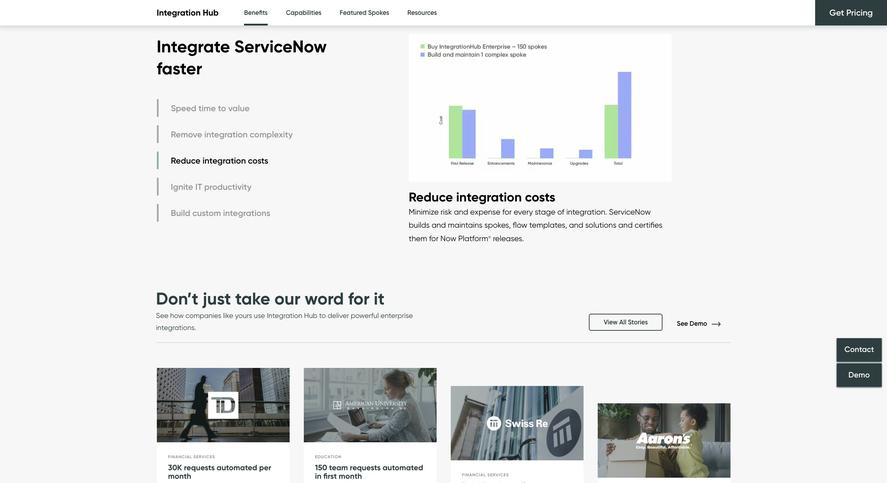 Task type: vqa. For each thing, say whether or not it's contained in the screenshot.
IT on the left of the page
yes



Task type: describe. For each thing, give the bounding box(es) containing it.
integration for remove integration complexity link
[[205, 129, 248, 140]]

view
[[604, 319, 618, 327]]

servicenow inside the integrate servicenow faster
[[235, 36, 327, 57]]

capabilities link
[[286, 0, 322, 26]]

150
[[315, 463, 327, 473]]

0 vertical spatial reduce integration costs
[[171, 156, 269, 166]]

it
[[374, 288, 385, 309]]

don't just take our word for it see how companies like yours use integration hub to deliver powerful enterprise integrations.
[[156, 288, 413, 332]]

ignite it productivity
[[171, 182, 252, 192]]

powerful
[[351, 312, 379, 320]]

integration hub
[[157, 8, 219, 18]]

stories
[[629, 319, 649, 327]]

build
[[171, 208, 190, 218]]

and up maintains
[[454, 207, 469, 216]]

take
[[235, 288, 271, 309]]

flow
[[513, 221, 528, 230]]

word
[[305, 288, 344, 309]]

integration inside the don't just take our word for it see how companies like yours use integration hub to deliver powerful enterprise integrations.
[[267, 312, 303, 320]]

benefits
[[244, 9, 268, 17]]

ignite it productivity link
[[157, 178, 295, 196]]

featured spokes
[[340, 9, 390, 17]]

enterprise
[[381, 312, 413, 320]]

see inside the don't just take our word for it see how companies like yours use integration hub to deliver powerful enterprise integrations.
[[156, 312, 169, 320]]

minimize risk and expense for every stage of integration. servicenow builds and maintains spokes, flow templates, and solutions and certifies them for now platform
[[409, 207, 663, 243]]

more complex spokes for less cost with integration hub image
[[409, 27, 672, 189]]

month inside 30k requests automated per month
[[168, 472, 191, 481]]

30k
[[168, 463, 182, 473]]

for inside the don't just take our word for it see how companies like yours use integration hub to deliver powerful enterprise integrations.
[[348, 288, 370, 309]]

featured
[[340, 9, 367, 17]]

and down integration.
[[570, 221, 584, 230]]

build custom integrations link
[[157, 204, 295, 222]]

0 horizontal spatial reduce
[[171, 156, 201, 166]]

requests inside 30k requests automated per month
[[184, 463, 215, 473]]

per
[[259, 463, 272, 473]]

1 horizontal spatial for
[[430, 234, 439, 243]]

and left certifies
[[619, 221, 633, 230]]

integrate servicenow faster
[[157, 36, 327, 79]]

spokes,
[[485, 221, 511, 230]]

them
[[409, 234, 428, 243]]

speed time to value
[[171, 103, 250, 113]]

featured spokes link
[[340, 0, 390, 26]]

2 horizontal spatial for
[[503, 207, 512, 216]]

companies
[[186, 312, 222, 320]]

reduce integration costs link
[[157, 152, 295, 170]]

of
[[558, 207, 565, 216]]

remove integration complexity link
[[157, 126, 295, 143]]

0 vertical spatial integration
[[157, 8, 201, 18]]

in
[[315, 472, 322, 481]]

month inside 150 team requests automated in first month
[[339, 472, 362, 481]]

view all stories
[[604, 319, 649, 327]]

just
[[203, 288, 231, 309]]

®
[[489, 235, 492, 239]]

spokes
[[369, 9, 390, 17]]

2 vertical spatial integration
[[457, 189, 522, 205]]

1 horizontal spatial costs
[[526, 189, 556, 205]]

1 horizontal spatial reduce
[[409, 189, 453, 205]]

certifies
[[635, 221, 663, 230]]

productivity
[[204, 182, 252, 192]]

yours
[[235, 312, 252, 320]]

maintains
[[448, 221, 483, 230]]

30k requests automated per month
[[168, 463, 272, 481]]

demo inside demo link
[[849, 370, 871, 380]]

see demo link
[[678, 320, 732, 328]]

integration.
[[567, 207, 608, 216]]

integrations
[[223, 208, 271, 218]]

swiss re trailblazes cross-enterprise digital workflows image
[[451, 386, 584, 461]]

ignite
[[171, 182, 193, 192]]

every
[[514, 207, 533, 216]]

automated inside 30k requests automated per month
[[217, 463, 257, 473]]

servicenow inside minimize risk and expense for every stage of integration. servicenow builds and maintains spokes, flow templates, and solutions and certifies them for now platform
[[610, 207, 652, 216]]

stage
[[535, 207, 556, 216]]

costs inside reduce integration costs link
[[248, 156, 269, 166]]

view all stories link
[[589, 314, 663, 331]]



Task type: locate. For each thing, give the bounding box(es) containing it.
1 vertical spatial for
[[430, 234, 439, 243]]

custom
[[193, 208, 221, 218]]

1 horizontal spatial hub
[[304, 312, 318, 320]]

1 automated from the left
[[217, 463, 257, 473]]

american university keeps education going image
[[304, 368, 437, 443]]

expense
[[471, 207, 501, 216]]

it
[[196, 182, 202, 192]]

0 vertical spatial hub
[[203, 8, 219, 18]]

2 requests from the left
[[350, 463, 381, 473]]

capabilities
[[286, 9, 322, 17]]

1 vertical spatial costs
[[526, 189, 556, 205]]

integration down remove integration complexity link
[[203, 156, 246, 166]]

0 horizontal spatial servicenow
[[235, 36, 327, 57]]

servicenow
[[235, 36, 327, 57], [610, 207, 652, 216]]

® releases.
[[489, 234, 524, 243]]

our
[[275, 288, 301, 309]]

use
[[254, 312, 265, 320]]

td bank completes 30k requests a month with self-service image
[[157, 368, 290, 443]]

0 horizontal spatial automated
[[217, 463, 257, 473]]

0 horizontal spatial to
[[218, 103, 226, 113]]

team
[[329, 463, 348, 473]]

for up 'spokes,'
[[503, 207, 512, 216]]

minimize
[[409, 207, 439, 216]]

1 vertical spatial reduce integration costs
[[409, 189, 556, 205]]

build custom integrations
[[171, 208, 271, 218]]

to
[[218, 103, 226, 113], [319, 312, 326, 320]]

1 requests from the left
[[184, 463, 215, 473]]

remove integration complexity
[[171, 129, 293, 140]]

requests right '30k'
[[184, 463, 215, 473]]

releases.
[[493, 234, 524, 243]]

like
[[223, 312, 234, 320]]

integration up expense
[[457, 189, 522, 205]]

0 vertical spatial integration
[[205, 129, 248, 140]]

integration
[[205, 129, 248, 140], [203, 156, 246, 166], [457, 189, 522, 205]]

0 vertical spatial for
[[503, 207, 512, 216]]

aaron's strengthens customer focus and grows revenue image
[[598, 404, 731, 479]]

1 horizontal spatial demo
[[849, 370, 871, 380]]

costs
[[248, 156, 269, 166], [526, 189, 556, 205]]

0 horizontal spatial month
[[168, 472, 191, 481]]

requests inside 150 team requests automated in first month
[[350, 463, 381, 473]]

1 vertical spatial hub
[[304, 312, 318, 320]]

1 horizontal spatial see
[[678, 320, 689, 328]]

now
[[441, 234, 457, 243]]

1 horizontal spatial requests
[[350, 463, 381, 473]]

don't
[[156, 288, 199, 309]]

first
[[324, 472, 337, 481]]

resources link
[[408, 0, 437, 26]]

platform
[[459, 234, 489, 243]]

see demo
[[678, 320, 709, 328]]

reduce up minimize
[[409, 189, 453, 205]]

demo
[[690, 320, 708, 328], [849, 370, 871, 380]]

templates,
[[530, 221, 568, 230]]

0 horizontal spatial requests
[[184, 463, 215, 473]]

1 month from the left
[[168, 472, 191, 481]]

month
[[168, 472, 191, 481], [339, 472, 362, 481]]

to left deliver
[[319, 312, 326, 320]]

0 vertical spatial reduce
[[171, 156, 201, 166]]

hub
[[203, 8, 219, 18], [304, 312, 318, 320]]

how
[[170, 312, 184, 320]]

reduce
[[171, 156, 201, 166], [409, 189, 453, 205]]

0 horizontal spatial integration
[[157, 8, 201, 18]]

hub inside the don't just take our word for it see how companies like yours use integration hub to deliver powerful enterprise integrations.
[[304, 312, 318, 320]]

contact
[[845, 345, 875, 355]]

get pricing link
[[816, 0, 888, 26]]

contact link
[[838, 338, 883, 362]]

get
[[830, 7, 845, 18]]

0 horizontal spatial costs
[[248, 156, 269, 166]]

0 horizontal spatial hub
[[203, 8, 219, 18]]

to inside the don't just take our word for it see how companies like yours use integration hub to deliver powerful enterprise integrations.
[[319, 312, 326, 320]]

get pricing
[[830, 7, 874, 18]]

0 vertical spatial servicenow
[[235, 36, 327, 57]]

builds
[[409, 221, 430, 230]]

and
[[454, 207, 469, 216], [432, 221, 446, 230], [570, 221, 584, 230], [619, 221, 633, 230]]

integrate
[[157, 36, 230, 57]]

time
[[199, 103, 216, 113]]

requests right team
[[350, 463, 381, 473]]

1 vertical spatial to
[[319, 312, 326, 320]]

speed time to value link
[[157, 99, 295, 117]]

reduce integration costs up expense
[[409, 189, 556, 205]]

integrations.
[[156, 324, 196, 332]]

reduce down remove
[[171, 156, 201, 166]]

complexity
[[250, 129, 293, 140]]

all
[[620, 319, 627, 327]]

deliver
[[328, 312, 349, 320]]

1 vertical spatial demo
[[849, 370, 871, 380]]

costs up stage
[[526, 189, 556, 205]]

0 horizontal spatial for
[[348, 288, 370, 309]]

integration
[[157, 8, 201, 18], [267, 312, 303, 320]]

1 vertical spatial integration
[[203, 156, 246, 166]]

0 horizontal spatial see
[[156, 312, 169, 320]]

2 month from the left
[[339, 472, 362, 481]]

0 vertical spatial costs
[[248, 156, 269, 166]]

1 vertical spatial reduce
[[409, 189, 453, 205]]

1 vertical spatial servicenow
[[610, 207, 652, 216]]

to right time
[[218, 103, 226, 113]]

costs down "complexity"
[[248, 156, 269, 166]]

resources
[[408, 9, 437, 17]]

1 horizontal spatial to
[[319, 312, 326, 320]]

1 horizontal spatial month
[[339, 472, 362, 481]]

value
[[228, 103, 250, 113]]

risk
[[441, 207, 452, 216]]

0 vertical spatial to
[[218, 103, 226, 113]]

1 horizontal spatial automated
[[383, 463, 424, 473]]

for left now
[[430, 234, 439, 243]]

faster
[[157, 58, 202, 79]]

2 vertical spatial for
[[348, 288, 370, 309]]

1 horizontal spatial reduce integration costs
[[409, 189, 556, 205]]

1 vertical spatial integration
[[267, 312, 303, 320]]

reduce integration costs
[[171, 156, 269, 166], [409, 189, 556, 205]]

and down risk
[[432, 221, 446, 230]]

automated
[[217, 463, 257, 473], [383, 463, 424, 473]]

integration for reduce integration costs link
[[203, 156, 246, 166]]

0 horizontal spatial reduce integration costs
[[171, 156, 269, 166]]

150 team requests automated in first month
[[315, 463, 424, 481]]

integration inside remove integration complexity link
[[205, 129, 248, 140]]

see
[[156, 312, 169, 320], [678, 320, 689, 328]]

automated inside 150 team requests automated in first month
[[383, 463, 424, 473]]

1 horizontal spatial integration
[[267, 312, 303, 320]]

2 automated from the left
[[383, 463, 424, 473]]

demo link
[[838, 364, 883, 387]]

solutions
[[586, 221, 617, 230]]

remove
[[171, 129, 202, 140]]

integration down speed time to value link
[[205, 129, 248, 140]]

reduce integration costs down remove integration complexity link
[[171, 156, 269, 166]]

0 horizontal spatial demo
[[690, 320, 708, 328]]

integration inside reduce integration costs link
[[203, 156, 246, 166]]

benefits link
[[244, 0, 268, 28]]

pricing
[[847, 7, 874, 18]]

for up powerful
[[348, 288, 370, 309]]

0 vertical spatial demo
[[690, 320, 708, 328]]

requests
[[184, 463, 215, 473], [350, 463, 381, 473]]

speed
[[171, 103, 197, 113]]

1 horizontal spatial servicenow
[[610, 207, 652, 216]]



